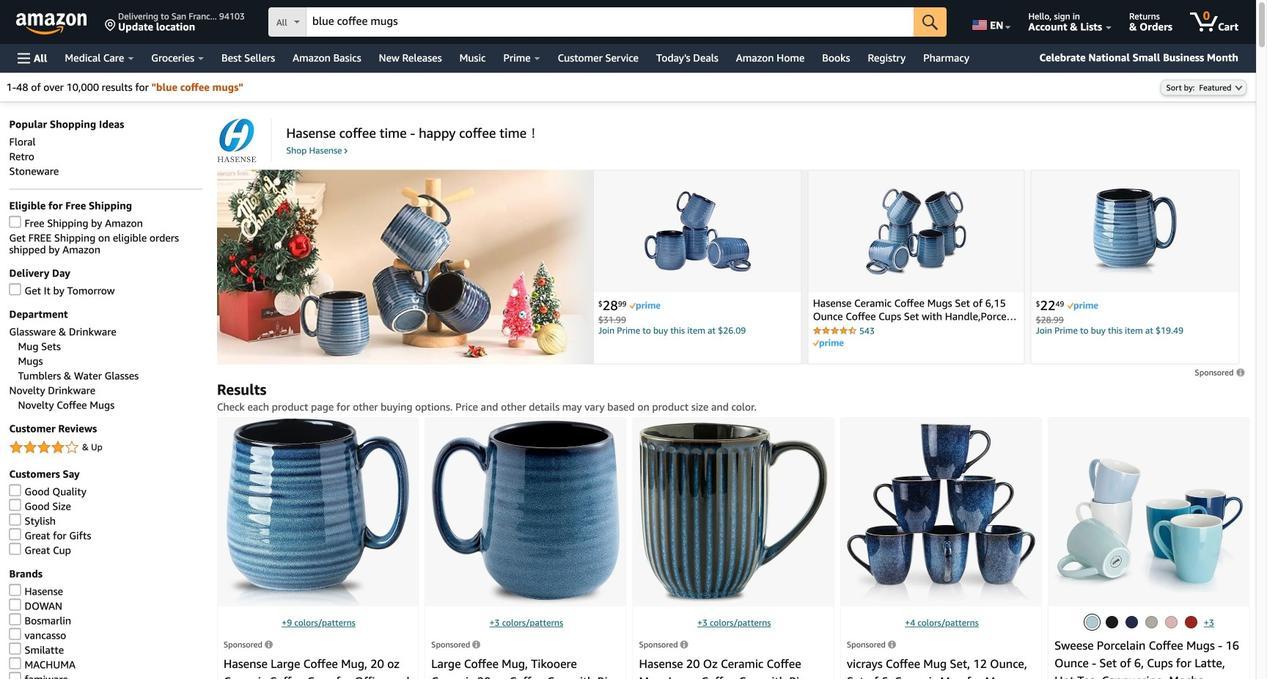 Task type: describe. For each thing, give the bounding box(es) containing it.
5 checkbox image from the top
[[9, 599, 21, 611]]

1 eligible for prime. image from the left
[[630, 302, 661, 311]]

1 checkbox image from the top
[[9, 216, 21, 228]]

6 checkbox image from the top
[[9, 658, 21, 669]]

6 checkbox image from the top
[[9, 614, 21, 625]]

amazon image
[[16, 13, 87, 35]]

Search Amazon text field
[[307, 8, 914, 36]]

4 stars & up element
[[9, 439, 202, 457]]

3 checkbox image from the top
[[9, 543, 21, 555]]

5 checkbox image from the top
[[9, 628, 21, 640]]

dropdown image
[[1236, 85, 1243, 91]]

7 checkbox image from the top
[[9, 643, 21, 655]]

8 checkbox image from the top
[[9, 672, 21, 679]]



Task type: locate. For each thing, give the bounding box(es) containing it.
1 checkbox image from the top
[[9, 284, 21, 295]]

4 checkbox image from the top
[[9, 584, 21, 596]]

eligible for prime. image
[[813, 339, 844, 348]]

sweese porcelain coffee mugs - 16 ounce - set of 6, cups for latte, hot tea, cappuccino, mocha, cocoa, multicolor, blue as... image
[[1055, 432, 1244, 593]]

None search field
[[268, 7, 947, 38]]

checkbox image
[[9, 216, 21, 228], [9, 485, 21, 496], [9, 514, 21, 526], [9, 529, 21, 540], [9, 599, 21, 611], [9, 614, 21, 625], [9, 643, 21, 655], [9, 672, 21, 679]]

0 horizontal spatial eligible for prime. image
[[630, 302, 661, 311]]

checkbox image
[[9, 284, 21, 295], [9, 499, 21, 511], [9, 543, 21, 555], [9, 584, 21, 596], [9, 628, 21, 640], [9, 658, 21, 669]]

2 eligible for prime. image from the left
[[1068, 302, 1098, 311]]

navigation navigation
[[0, 0, 1268, 679]]

none search field inside 'navigation' navigation
[[268, 7, 947, 38]]

eligible for prime. image
[[630, 302, 661, 311], [1068, 302, 1098, 311]]

1 horizontal spatial eligible for prime. image
[[1068, 302, 1098, 311]]

4 checkbox image from the top
[[9, 529, 21, 540]]

none submit inside search field
[[914, 7, 947, 37]]

sponsored ad - hasense 20 oz ceramic coffee mug, large coffee cup with big handle, ribbed tea cup for cofee, cocoa, easy t... image
[[639, 422, 828, 603]]

2 checkbox image from the top
[[9, 485, 21, 496]]

sponsored ad - vicrays coffee mug set, 12 ounce, set of 6, ceramic mug for men, women, unique glazed mugs with handle for ... image
[[847, 424, 1036, 601]]

sponsored ad - hasense large coffee mug, 20 oz ceramic coffee cups for office and camping, big coffee mug for latte coffee... image
[[226, 418, 410, 607]]

3 checkbox image from the top
[[9, 514, 21, 526]]

None submit
[[914, 7, 947, 37]]

2 checkbox image from the top
[[9, 499, 21, 511]]

sponsored ad - large coffee mug, tikooere ceramic 20 oz coffee cup with big handle for office and home, big coffee mug for... image
[[431, 420, 620, 604]]



Task type: vqa. For each thing, say whether or not it's contained in the screenshot.
wet on the left bottom
no



